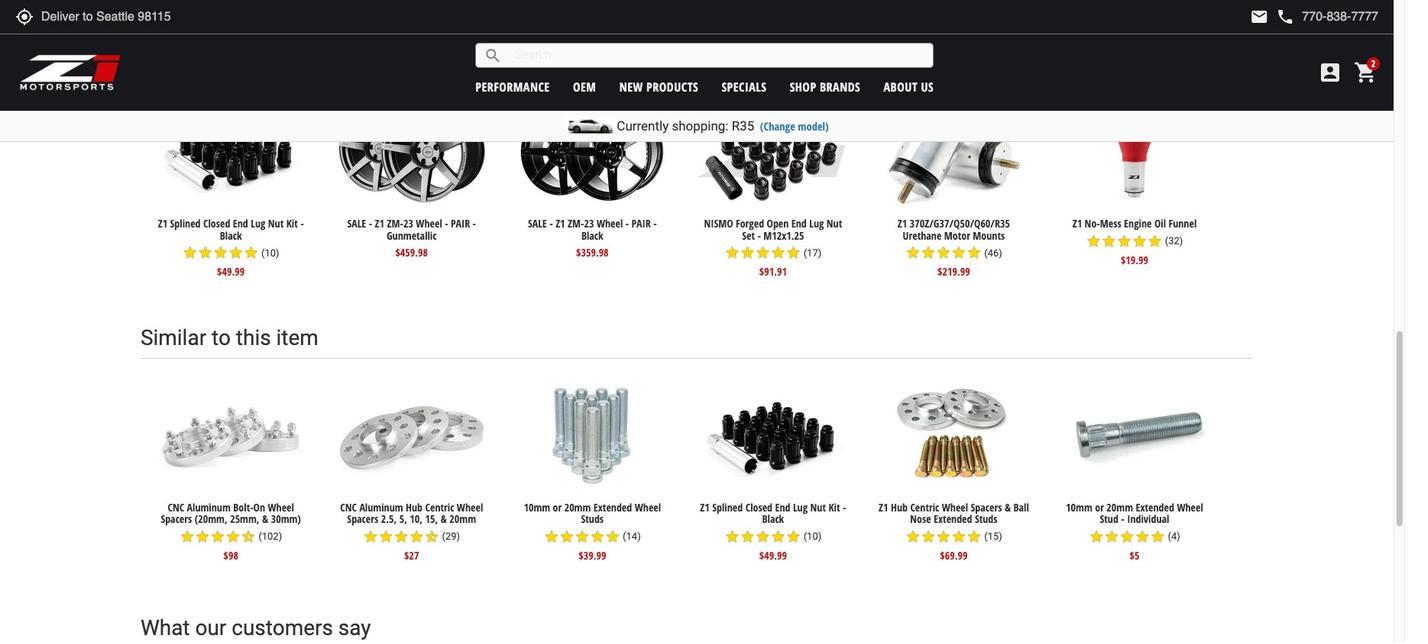 Task type: describe. For each thing, give the bounding box(es) containing it.
z1 inside sale - z1 zm-23 wheel - pair - black $359.98
[[556, 217, 565, 231]]

$219.99
[[938, 265, 971, 279]]

phone
[[1277, 8, 1295, 26]]

(46)
[[985, 248, 1003, 259]]

0 horizontal spatial lug
[[251, 217, 266, 231]]

star_half inside cnc aluminum bolt-on wheel spacers (20mm, 25mm, & 30mm) star star star star star_half (102) $98
[[241, 530, 256, 545]]

also
[[455, 42, 496, 67]]

23 for gunmetallic
[[404, 217, 414, 231]]

0 horizontal spatial splined
[[170, 217, 201, 231]]

specials
[[722, 78, 767, 95]]

z1 370z/g37/q50/q60/r35 urethane motor mounts star star star star star (46) $219.99
[[898, 217, 1011, 279]]

nut for $359.98
[[827, 217, 843, 231]]

pair for sale - z1 zm-23 wheel - pair - black $359.98
[[632, 217, 651, 231]]

us
[[922, 78, 934, 95]]

z1 no-mess engine oil funnel star star star star star (32) $19.99
[[1073, 217, 1197, 267]]

shopping_cart link
[[1351, 60, 1379, 85]]

$359.98
[[576, 246, 609, 260]]

& inside "z1 hub centric wheel spacers & ball nose extended studs star star star star star (15) $69.99"
[[1005, 501, 1011, 515]]

pair for sale - z1 zm-23 wheel - pair - gunmetallic $459.98
[[451, 217, 470, 231]]

10mm or 20mm extended wheel stud - individual star star star star star (4) $5
[[1067, 501, 1204, 563]]

gunmetallic
[[387, 228, 437, 243]]

r35
[[732, 119, 755, 134]]

20mm for individual
[[1107, 501, 1134, 515]]

nose
[[911, 512, 932, 527]]

cnc aluminum hub centric wheel spacers 2.5, 5, 10, 15, & 20mm star star star star star_half (29) $27
[[340, 501, 483, 563]]

(14)
[[623, 531, 641, 543]]

wheel inside 10mm or 20mm extended wheel stud - individual star star star star star (4) $5
[[1178, 501, 1204, 515]]

0 vertical spatial this
[[368, 42, 403, 67]]

hub inside "z1 hub centric wheel spacers & ball nose extended studs star star star star star (15) $69.99"
[[891, 501, 908, 515]]

$91.91
[[760, 265, 787, 279]]

say
[[339, 616, 371, 642]]

oil
[[1155, 217, 1167, 231]]

account_box link
[[1315, 60, 1347, 85]]

end for star
[[776, 501, 791, 515]]

what
[[141, 616, 190, 642]]

wheel inside cnc aluminum bolt-on wheel spacers (20mm, 25mm, & 30mm) star star star star star_half (102) $98
[[268, 501, 294, 515]]

extended for (14)
[[594, 501, 632, 515]]

370z/g37/q50/q60/r35
[[910, 217, 1011, 231]]

0 horizontal spatial this
[[236, 326, 271, 351]]

performance
[[476, 78, 550, 95]]

wheel inside the 10mm or 20mm extended wheel studs star star star star star (14) $39.99
[[635, 501, 661, 515]]

centric inside "z1 hub centric wheel spacers & ball nose extended studs star star star star star (15) $69.99"
[[911, 501, 940, 515]]

m12x1.25
[[764, 228, 805, 243]]

sale - z1 zm-23 wheel - pair - gunmetallic $459.98
[[347, 217, 476, 260]]

z1 inside sale - z1 zm-23 wheel - pair - gunmetallic $459.98
[[375, 217, 385, 231]]

0 horizontal spatial black
[[220, 228, 242, 243]]

studs inside "z1 hub centric wheel spacers & ball nose extended studs star star star star star (15) $69.99"
[[975, 512, 998, 527]]

extended for star
[[1136, 501, 1175, 515]]

(29)
[[442, 531, 460, 543]]

about us
[[884, 78, 934, 95]]

who
[[250, 42, 290, 67]]

new
[[620, 78, 643, 95]]

& inside cnc aluminum hub centric wheel spacers 2.5, 5, 10, 15, & 20mm star star star star star_half (29) $27
[[441, 512, 447, 527]]

sale for sale - z1 zm-23 wheel - pair - gunmetallic $459.98
[[347, 217, 366, 231]]

1 horizontal spatial splined
[[713, 501, 743, 515]]

$69.99
[[941, 549, 968, 563]]

lug for $359.98
[[810, 217, 824, 231]]

customers who bought this item also purchased ...
[[141, 42, 623, 67]]

(20mm,
[[195, 512, 228, 527]]

(change
[[761, 119, 796, 134]]

wheel inside cnc aluminum hub centric wheel spacers 2.5, 5, 10, 15, & 20mm star star star star star_half (29) $27
[[457, 501, 483, 515]]

0 vertical spatial $49.99
[[217, 265, 245, 279]]

stud
[[1101, 512, 1119, 527]]

z1 inside "z1 hub centric wheel spacers & ball nose extended studs star star star star star (15) $69.99"
[[879, 501, 889, 515]]

shop brands link
[[790, 78, 861, 95]]

ball
[[1014, 501, 1030, 515]]

about us link
[[884, 78, 934, 95]]

currently
[[617, 119, 669, 134]]

to
[[212, 326, 231, 351]]

z1 hub centric wheel spacers & ball nose extended studs star star star star star (15) $69.99
[[879, 501, 1030, 563]]

10mm for -
[[1067, 501, 1093, 515]]

similar to this item
[[141, 326, 319, 351]]

cnc aluminum bolt-on wheel spacers (20mm, 25mm, & 30mm) star star star star star_half (102) $98
[[161, 501, 301, 563]]

mail link
[[1251, 8, 1269, 26]]

new products
[[620, 78, 699, 95]]

spacers for star
[[347, 512, 379, 527]]

10mm or 20mm extended wheel studs star star star star star (14) $39.99
[[524, 501, 661, 563]]

1 vertical spatial z1 splined closed end lug nut kit - black star star star star star (10) $49.99
[[701, 501, 847, 563]]

2 horizontal spatial black
[[763, 512, 785, 527]]

mounts
[[973, 228, 1006, 243]]

1 horizontal spatial $49.99
[[760, 549, 787, 563]]

extended inside "z1 hub centric wheel spacers & ball nose extended studs star star star star star (15) $69.99"
[[934, 512, 973, 527]]

set
[[742, 228, 755, 243]]

motor
[[945, 228, 971, 243]]

0 horizontal spatial end
[[233, 217, 248, 231]]

urethane
[[903, 228, 942, 243]]

aluminum for star_half
[[187, 501, 231, 515]]

cnc for star
[[340, 501, 357, 515]]

oem link
[[573, 78, 597, 95]]

$19.99
[[1121, 253, 1149, 267]]

customers
[[141, 42, 245, 67]]

0 horizontal spatial item
[[276, 326, 319, 351]]

phone link
[[1277, 8, 1379, 26]]

(4)
[[1169, 531, 1181, 543]]

23 for black
[[584, 217, 594, 231]]

shopping_cart
[[1355, 60, 1379, 85]]

15,
[[426, 512, 438, 527]]

search
[[484, 46, 502, 65]]

or for star
[[553, 501, 562, 515]]



Task type: locate. For each thing, give the bounding box(es) containing it.
extended up (14)
[[594, 501, 632, 515]]

or for -
[[1096, 501, 1105, 515]]

extended right nose
[[934, 512, 973, 527]]

0 horizontal spatial studs
[[581, 512, 604, 527]]

aluminum left the 10,
[[360, 501, 403, 515]]

5,
[[400, 512, 407, 527]]

1 hub from the left
[[406, 501, 423, 515]]

20mm inside the 10mm or 20mm extended wheel studs star star star star star (14) $39.99
[[565, 501, 591, 515]]

1 vertical spatial (10)
[[804, 531, 822, 543]]

$98
[[224, 549, 238, 563]]

2 horizontal spatial extended
[[1136, 501, 1175, 515]]

2 10mm from the left
[[1067, 501, 1093, 515]]

about
[[884, 78, 918, 95]]

23 up $459.98
[[404, 217, 414, 231]]

(102)
[[259, 531, 282, 543]]

zm-
[[387, 217, 404, 231], [568, 217, 584, 231]]

extended up (4)
[[1136, 501, 1175, 515]]

bought
[[295, 42, 362, 67]]

10mm
[[524, 501, 551, 515], [1067, 501, 1093, 515]]

1 horizontal spatial item
[[408, 42, 450, 67]]

- inside nismo forged open end lug nut set - m12x1.25 star star star star star (17) $91.91
[[758, 228, 761, 243]]

1 horizontal spatial pair
[[632, 217, 651, 231]]

zm- up $359.98
[[568, 217, 584, 231]]

20mm up (29)
[[450, 512, 476, 527]]

20mm up $39.99 at the left bottom of the page
[[565, 501, 591, 515]]

z1 inside z1 no-mess engine oil funnel star star star star star (32) $19.99
[[1073, 217, 1083, 231]]

23
[[404, 217, 414, 231], [584, 217, 594, 231]]

specials link
[[722, 78, 767, 95]]

(17)
[[804, 248, 822, 259]]

customers
[[232, 616, 333, 642]]

1 horizontal spatial nut
[[811, 501, 826, 515]]

23 inside sale - z1 zm-23 wheel - pair - gunmetallic $459.98
[[404, 217, 414, 231]]

wheel up $459.98
[[416, 217, 442, 231]]

0 horizontal spatial zm-
[[387, 217, 404, 231]]

no-
[[1085, 217, 1101, 231]]

20mm for star
[[565, 501, 591, 515]]

2 horizontal spatial end
[[792, 217, 807, 231]]

wheel inside "z1 hub centric wheel spacers & ball nose extended studs star star star star star (15) $69.99"
[[942, 501, 969, 515]]

$459.98
[[396, 246, 428, 260]]

$39.99
[[579, 549, 607, 563]]

pair
[[451, 217, 470, 231], [632, 217, 651, 231]]

1 centric from the left
[[425, 501, 454, 515]]

1 horizontal spatial kit
[[829, 501, 841, 515]]

end inside nismo forged open end lug nut set - m12x1.25 star star star star star (17) $91.91
[[792, 217, 807, 231]]

0 horizontal spatial $49.99
[[217, 265, 245, 279]]

1 horizontal spatial aluminum
[[360, 501, 403, 515]]

cnc left (20mm,
[[168, 501, 184, 515]]

0 horizontal spatial kit
[[286, 217, 298, 231]]

& right 15, on the left of the page
[[441, 512, 447, 527]]

20mm inside cnc aluminum hub centric wheel spacers 2.5, 5, 10, 15, & 20mm star star star star star_half (29) $27
[[450, 512, 476, 527]]

cnc inside cnc aluminum hub centric wheel spacers 2.5, 5, 10, 15, & 20mm star star star star star_half (29) $27
[[340, 501, 357, 515]]

bolt-
[[233, 501, 254, 515]]

centric inside cnc aluminum hub centric wheel spacers 2.5, 5, 10, 15, & 20mm star star star star star_half (29) $27
[[425, 501, 454, 515]]

hub
[[406, 501, 423, 515], [891, 501, 908, 515]]

10mm for star
[[524, 501, 551, 515]]

oem
[[573, 78, 597, 95]]

1 horizontal spatial sale
[[528, 217, 547, 231]]

2 horizontal spatial spacers
[[971, 501, 1003, 515]]

0 horizontal spatial 23
[[404, 217, 414, 231]]

1 horizontal spatial star_half
[[425, 530, 440, 545]]

kit
[[286, 217, 298, 231], [829, 501, 841, 515]]

1 star_half from the left
[[241, 530, 256, 545]]

brands
[[820, 78, 861, 95]]

0 vertical spatial splined
[[170, 217, 201, 231]]

aluminum
[[187, 501, 231, 515], [360, 501, 403, 515]]

1 horizontal spatial extended
[[934, 512, 973, 527]]

account_box
[[1319, 60, 1343, 85]]

0 vertical spatial z1 splined closed end lug nut kit - black star star star star star (10) $49.99
[[158, 217, 304, 279]]

lug inside nismo forged open end lug nut set - m12x1.25 star star star star star (17) $91.91
[[810, 217, 824, 231]]

hub left 15, on the left of the page
[[406, 501, 423, 515]]

25mm,
[[230, 512, 260, 527]]

wheel right on
[[268, 501, 294, 515]]

1 vertical spatial kit
[[829, 501, 841, 515]]

spacers left (20mm,
[[161, 512, 192, 527]]

1 pair from the left
[[451, 217, 470, 231]]

0 horizontal spatial nut
[[268, 217, 284, 231]]

Search search field
[[502, 44, 934, 67]]

1 aluminum from the left
[[187, 501, 231, 515]]

studs up $39.99 at the left bottom of the page
[[581, 512, 604, 527]]

star_half down 25mm,
[[241, 530, 256, 545]]

wheel up (4)
[[1178, 501, 1204, 515]]

&
[[1005, 501, 1011, 515], [262, 512, 269, 527], [441, 512, 447, 527]]

& up (102)
[[262, 512, 269, 527]]

0 vertical spatial kit
[[286, 217, 298, 231]]

z1 splined closed end lug nut kit - black star star star star star (10) $49.99
[[158, 217, 304, 279], [701, 501, 847, 563]]

pair inside sale - z1 zm-23 wheel - pair - black $359.98
[[632, 217, 651, 231]]

2 or from the left
[[1096, 501, 1105, 515]]

0 horizontal spatial spacers
[[161, 512, 192, 527]]

studs
[[581, 512, 604, 527], [975, 512, 998, 527]]

2 horizontal spatial &
[[1005, 501, 1011, 515]]

nut for star
[[811, 501, 826, 515]]

lug
[[251, 217, 266, 231], [810, 217, 824, 231], [794, 501, 808, 515]]

& left ball
[[1005, 501, 1011, 515]]

closed
[[203, 217, 230, 231], [746, 501, 773, 515]]

hub left nose
[[891, 501, 908, 515]]

1 horizontal spatial &
[[441, 512, 447, 527]]

2 cnc from the left
[[340, 501, 357, 515]]

1 horizontal spatial or
[[1096, 501, 1105, 515]]

new products link
[[620, 78, 699, 95]]

10mm inside the 10mm or 20mm extended wheel studs star star star star star (14) $39.99
[[524, 501, 551, 515]]

nut
[[268, 217, 284, 231], [827, 217, 843, 231], [811, 501, 826, 515]]

similar
[[141, 326, 207, 351]]

mail phone
[[1251, 8, 1295, 26]]

2 star_half from the left
[[425, 530, 440, 545]]

end for $359.98
[[792, 217, 807, 231]]

0 horizontal spatial 10mm
[[524, 501, 551, 515]]

zm- inside sale - z1 zm-23 wheel - pair - black $359.98
[[568, 217, 584, 231]]

2 centric from the left
[[911, 501, 940, 515]]

1 vertical spatial closed
[[746, 501, 773, 515]]

spacers for (102)
[[161, 512, 192, 527]]

1 horizontal spatial closed
[[746, 501, 773, 515]]

item right to in the left bottom of the page
[[276, 326, 319, 351]]

10mm inside 10mm or 20mm extended wheel stud - individual star star star star star (4) $5
[[1067, 501, 1093, 515]]

spacers up (15)
[[971, 501, 1003, 515]]

wheel right nose
[[942, 501, 969, 515]]

aluminum left bolt-
[[187, 501, 231, 515]]

extended
[[594, 501, 632, 515], [1136, 501, 1175, 515], [934, 512, 973, 527]]

0 horizontal spatial extended
[[594, 501, 632, 515]]

wheel inside sale - z1 zm-23 wheel - pair - black $359.98
[[597, 217, 623, 231]]

23 inside sale - z1 zm-23 wheel - pair - black $359.98
[[584, 217, 594, 231]]

cnc for star_half
[[168, 501, 184, 515]]

or
[[553, 501, 562, 515], [1096, 501, 1105, 515]]

purchased
[[501, 42, 601, 67]]

1 horizontal spatial 20mm
[[565, 501, 591, 515]]

$5
[[1130, 549, 1140, 563]]

0 horizontal spatial z1 splined closed end lug nut kit - black star star star star star (10) $49.99
[[158, 217, 304, 279]]

item left also
[[408, 42, 450, 67]]

20mm inside 10mm or 20mm extended wheel stud - individual star star star star star (4) $5
[[1107, 501, 1134, 515]]

sale - z1 zm-23 wheel - pair - black $359.98
[[528, 217, 657, 260]]

sale inside sale - z1 zm-23 wheel - pair - gunmetallic $459.98
[[347, 217, 366, 231]]

cnc
[[168, 501, 184, 515], [340, 501, 357, 515]]

1 horizontal spatial black
[[582, 228, 604, 243]]

spacers left 2.5,
[[347, 512, 379, 527]]

zm- inside sale - z1 zm-23 wheel - pair - gunmetallic $459.98
[[387, 217, 404, 231]]

1 horizontal spatial z1 splined closed end lug nut kit - black star star star star star (10) $49.99
[[701, 501, 847, 563]]

star_half inside cnc aluminum hub centric wheel spacers 2.5, 5, 10, 15, & 20mm star star star star star_half (29) $27
[[425, 530, 440, 545]]

0 horizontal spatial &
[[262, 512, 269, 527]]

1 horizontal spatial spacers
[[347, 512, 379, 527]]

2 pair from the left
[[632, 217, 651, 231]]

z1 motorsports logo image
[[19, 54, 122, 92]]

1 horizontal spatial centric
[[911, 501, 940, 515]]

mess
[[1101, 217, 1122, 231]]

20mm up $5
[[1107, 501, 1134, 515]]

aluminum inside cnc aluminum bolt-on wheel spacers (20mm, 25mm, & 30mm) star star star star star_half (102) $98
[[187, 501, 231, 515]]

2 horizontal spatial nut
[[827, 217, 843, 231]]

1 horizontal spatial studs
[[975, 512, 998, 527]]

sale inside sale - z1 zm-23 wheel - pair - black $359.98
[[528, 217, 547, 231]]

forged
[[736, 217, 765, 231]]

products
[[647, 78, 699, 95]]

spacers inside cnc aluminum bolt-on wheel spacers (20mm, 25mm, & 30mm) star star star star star_half (102) $98
[[161, 512, 192, 527]]

$49.99
[[217, 265, 245, 279], [760, 549, 787, 563]]

wheel up (14)
[[635, 501, 661, 515]]

our
[[195, 616, 227, 642]]

1 horizontal spatial this
[[368, 42, 403, 67]]

& inside cnc aluminum bolt-on wheel spacers (20mm, 25mm, & 30mm) star star star star star_half (102) $98
[[262, 512, 269, 527]]

lug for star
[[794, 501, 808, 515]]

sale for sale - z1 zm-23 wheel - pair - black $359.98
[[528, 217, 547, 231]]

wheel up $359.98
[[597, 217, 623, 231]]

- inside 10mm or 20mm extended wheel stud - individual star star star star star (4) $5
[[1122, 512, 1125, 527]]

zm- up $459.98
[[387, 217, 404, 231]]

1 horizontal spatial lug
[[794, 501, 808, 515]]

2 studs from the left
[[975, 512, 998, 527]]

0 horizontal spatial (10)
[[261, 248, 279, 259]]

1 vertical spatial splined
[[713, 501, 743, 515]]

1 horizontal spatial hub
[[891, 501, 908, 515]]

1 studs from the left
[[581, 512, 604, 527]]

1 cnc from the left
[[168, 501, 184, 515]]

this right to in the left bottom of the page
[[236, 326, 271, 351]]

0 vertical spatial item
[[408, 42, 450, 67]]

hub inside cnc aluminum hub centric wheel spacers 2.5, 5, 10, 15, & 20mm star star star star star_half (29) $27
[[406, 501, 423, 515]]

cnc left 2.5,
[[340, 501, 357, 515]]

0 horizontal spatial hub
[[406, 501, 423, 515]]

nismo forged open end lug nut set - m12x1.25 star star star star star (17) $91.91
[[704, 217, 843, 279]]

2.5,
[[381, 512, 397, 527]]

zm- for black
[[568, 217, 584, 231]]

0 horizontal spatial centric
[[425, 501, 454, 515]]

aluminum for star
[[360, 501, 403, 515]]

on
[[254, 501, 265, 515]]

zm- for gunmetallic
[[387, 217, 404, 231]]

model)
[[798, 119, 829, 134]]

pair inside sale - z1 zm-23 wheel - pair - gunmetallic $459.98
[[451, 217, 470, 231]]

0 horizontal spatial sale
[[347, 217, 366, 231]]

1 vertical spatial this
[[236, 326, 271, 351]]

1 horizontal spatial 10mm
[[1067, 501, 1093, 515]]

0 horizontal spatial cnc
[[168, 501, 184, 515]]

0 horizontal spatial pair
[[451, 217, 470, 231]]

shop brands
[[790, 78, 861, 95]]

30mm)
[[271, 512, 301, 527]]

shop
[[790, 78, 817, 95]]

...
[[606, 42, 623, 67]]

spacers inside cnc aluminum hub centric wheel spacers 2.5, 5, 10, 15, & 20mm star star star star star_half (29) $27
[[347, 512, 379, 527]]

individual
[[1128, 512, 1170, 527]]

my_location
[[15, 8, 34, 26]]

1 horizontal spatial end
[[776, 501, 791, 515]]

spacers inside "z1 hub centric wheel spacers & ball nose extended studs star star star star star (15) $69.99"
[[971, 501, 1003, 515]]

1 horizontal spatial (10)
[[804, 531, 822, 543]]

1 horizontal spatial 23
[[584, 217, 594, 231]]

(change model) link
[[761, 119, 829, 134]]

engine
[[1125, 217, 1153, 231]]

1 horizontal spatial zm-
[[568, 217, 584, 231]]

funnel
[[1169, 217, 1197, 231]]

10,
[[410, 512, 423, 527]]

1 vertical spatial item
[[276, 326, 319, 351]]

2 aluminum from the left
[[360, 501, 403, 515]]

2 hub from the left
[[891, 501, 908, 515]]

cnc inside cnc aluminum bolt-on wheel spacers (20mm, 25mm, & 30mm) star star star star star_half (102) $98
[[168, 501, 184, 515]]

currently shopping: r35 (change model)
[[617, 119, 829, 134]]

studs up (15)
[[975, 512, 998, 527]]

sale
[[347, 217, 366, 231], [528, 217, 547, 231]]

0 horizontal spatial or
[[553, 501, 562, 515]]

or inside the 10mm or 20mm extended wheel studs star star star star star (14) $39.99
[[553, 501, 562, 515]]

2 zm- from the left
[[568, 217, 584, 231]]

mail
[[1251, 8, 1269, 26]]

(15)
[[985, 531, 1003, 543]]

1 10mm from the left
[[524, 501, 551, 515]]

wheel up (29)
[[457, 501, 483, 515]]

2 horizontal spatial 20mm
[[1107, 501, 1134, 515]]

studs inside the 10mm or 20mm extended wheel studs star star star star star (14) $39.99
[[581, 512, 604, 527]]

$27
[[404, 549, 419, 563]]

1 23 from the left
[[404, 217, 414, 231]]

1 vertical spatial $49.99
[[760, 549, 787, 563]]

0 horizontal spatial star_half
[[241, 530, 256, 545]]

0 horizontal spatial 20mm
[[450, 512, 476, 527]]

centric
[[425, 501, 454, 515], [911, 501, 940, 515]]

this right the bought on the top left of page
[[368, 42, 403, 67]]

0 vertical spatial (10)
[[261, 248, 279, 259]]

extended inside 10mm or 20mm extended wheel stud - individual star star star star star (4) $5
[[1136, 501, 1175, 515]]

0 horizontal spatial closed
[[203, 217, 230, 231]]

1 horizontal spatial cnc
[[340, 501, 357, 515]]

z1 inside 'z1 370z/g37/q50/q60/r35 urethane motor mounts star star star star star (46) $219.99'
[[898, 217, 908, 231]]

1 sale from the left
[[347, 217, 366, 231]]

star_half down 15, on the left of the page
[[425, 530, 440, 545]]

or inside 10mm or 20mm extended wheel stud - individual star star star star star (4) $5
[[1096, 501, 1105, 515]]

2 horizontal spatial lug
[[810, 217, 824, 231]]

20mm
[[565, 501, 591, 515], [1107, 501, 1134, 515], [450, 512, 476, 527]]

0 vertical spatial closed
[[203, 217, 230, 231]]

2 23 from the left
[[584, 217, 594, 231]]

wheel inside sale - z1 zm-23 wheel - pair - gunmetallic $459.98
[[416, 217, 442, 231]]

extended inside the 10mm or 20mm extended wheel studs star star star star star (14) $39.99
[[594, 501, 632, 515]]

item
[[408, 42, 450, 67], [276, 326, 319, 351]]

1 zm- from the left
[[387, 217, 404, 231]]

performance link
[[476, 78, 550, 95]]

2 sale from the left
[[528, 217, 547, 231]]

0 horizontal spatial aluminum
[[187, 501, 231, 515]]

what our customers say
[[141, 616, 371, 642]]

this
[[368, 42, 403, 67], [236, 326, 271, 351]]

1 or from the left
[[553, 501, 562, 515]]

23 up $359.98
[[584, 217, 594, 231]]

star
[[1087, 234, 1102, 249], [1102, 234, 1117, 249], [1117, 234, 1133, 249], [1133, 234, 1148, 249], [1148, 234, 1163, 249], [183, 246, 198, 261], [198, 246, 213, 261], [213, 246, 228, 261], [228, 246, 244, 261], [244, 246, 259, 261], [725, 246, 740, 261], [740, 246, 756, 261], [756, 246, 771, 261], [771, 246, 786, 261], [786, 246, 802, 261], [906, 246, 921, 261], [921, 246, 937, 261], [937, 246, 952, 261], [952, 246, 967, 261], [967, 246, 982, 261], [180, 530, 195, 545], [195, 530, 210, 545], [210, 530, 226, 545], [226, 530, 241, 545], [363, 530, 379, 545], [379, 530, 394, 545], [394, 530, 409, 545], [409, 530, 425, 545], [544, 530, 560, 545], [560, 530, 575, 545], [575, 530, 590, 545], [590, 530, 605, 545], [605, 530, 621, 545], [725, 530, 740, 545], [740, 530, 756, 545], [756, 530, 771, 545], [771, 530, 786, 545], [786, 530, 802, 545], [906, 530, 921, 545], [921, 530, 937, 545], [937, 530, 952, 545], [952, 530, 967, 545], [967, 530, 982, 545], [1090, 530, 1105, 545], [1105, 530, 1120, 545], [1120, 530, 1135, 545], [1135, 530, 1151, 545], [1151, 530, 1166, 545]]

nismo
[[704, 217, 734, 231]]

aluminum inside cnc aluminum hub centric wheel spacers 2.5, 5, 10, 15, & 20mm star star star star star_half (29) $27
[[360, 501, 403, 515]]

nut inside nismo forged open end lug nut set - m12x1.25 star star star star star (17) $91.91
[[827, 217, 843, 231]]

(10)
[[261, 248, 279, 259], [804, 531, 822, 543]]

black inside sale - z1 zm-23 wheel - pair - black $359.98
[[582, 228, 604, 243]]



Task type: vqa. For each thing, say whether or not it's contained in the screenshot.
20mm within CNC Aluminum Hub Centric Wheel Spacers 2.5, 5, 10, 15, & 20mm star star star star star_half (29) $27
yes



